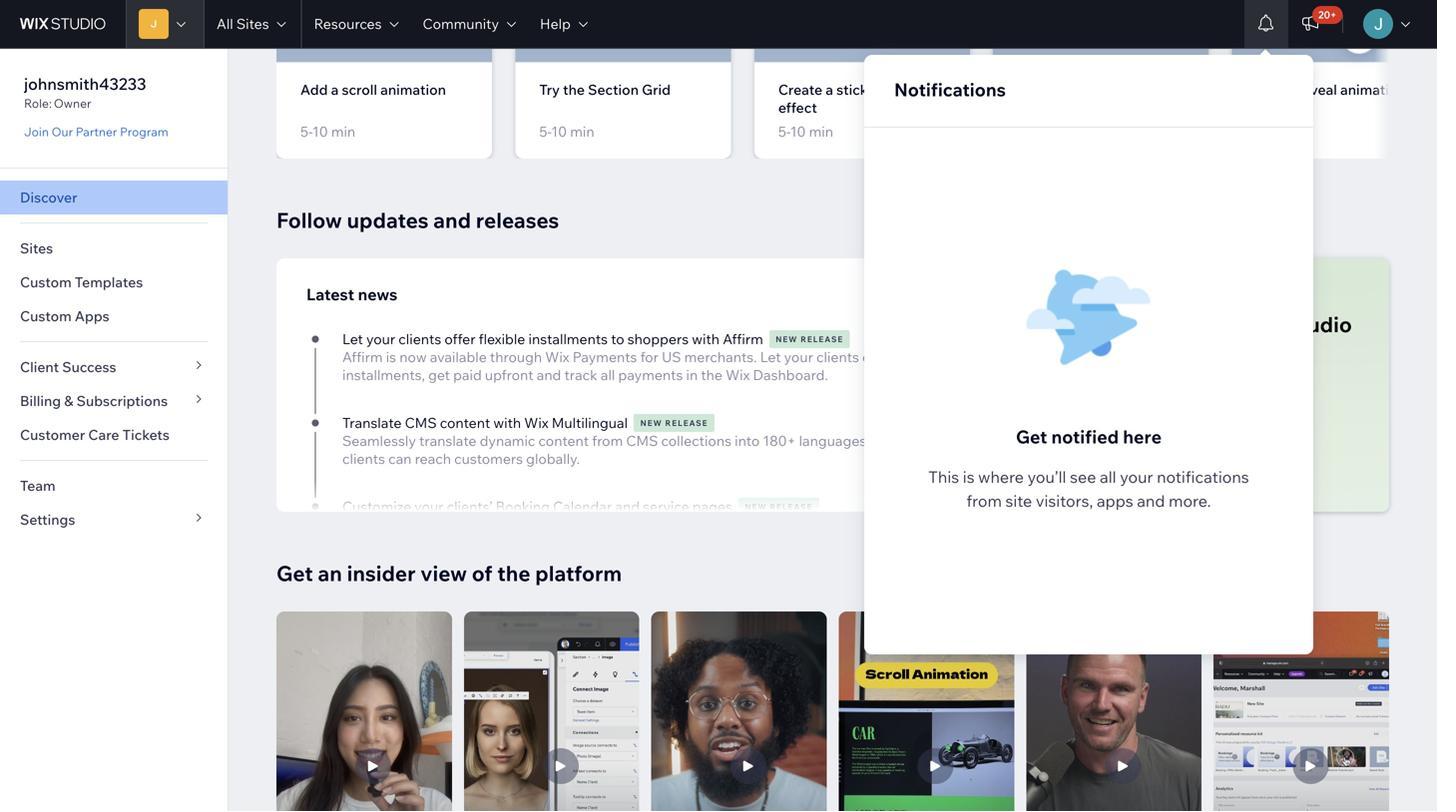 Task type: vqa. For each thing, say whether or not it's contained in the screenshot.
Upgrade
no



Task type: describe. For each thing, give the bounding box(es) containing it.
owner
[[54, 96, 91, 111]]

clients'
[[447, 498, 493, 515]]

get for get notified here
[[1016, 426, 1047, 448]]

you'll
[[1028, 467, 1066, 487]]

4 10 from the left
[[1029, 123, 1045, 140]]

release for customize your clients' booking calendar and service pages
[[770, 502, 813, 512]]

client success button
[[0, 350, 228, 384]]

4 5- from the left
[[1017, 123, 1029, 140]]

custom templates link
[[0, 265, 228, 299]]

community
[[423, 15, 499, 32]]

min for try the section grid
[[570, 123, 594, 140]]

translate
[[342, 414, 402, 431]]

try the section grid
[[539, 81, 671, 98]]

notified
[[1051, 426, 1119, 448]]

for
[[640, 348, 659, 366]]

your left clients'
[[414, 498, 444, 515]]

is for affirm
[[386, 348, 396, 366]]

dashboard.
[[753, 366, 828, 384]]

0 horizontal spatial let
[[342, 330, 363, 348]]

now
[[399, 348, 427, 366]]

here
[[1123, 426, 1162, 448]]

our
[[52, 124, 73, 139]]

a for scroll
[[331, 81, 339, 98]]

5-10 min for try the section grid
[[539, 123, 594, 140]]

can
[[388, 450, 412, 467]]

how
[[1070, 311, 1116, 338]]

latest
[[306, 284, 354, 304]]

all inside this is where you'll see all your notifications from site visitors, apps and more.
[[1100, 467, 1116, 487]]

cms inside seamlessly translate dynamic content from cms collections into 180+ languages, so your clients can reach customers globally.
[[626, 432, 658, 449]]

10 for add a reveal animation
[[1268, 123, 1284, 140]]

billing
[[20, 392, 61, 410]]

add a reveal animation
[[1256, 81, 1406, 98]]

client
[[20, 358, 59, 376]]

notifications
[[1157, 467, 1249, 487]]

payments
[[618, 366, 683, 384]]

10 inside create a sticky scrolling effect 5-10 min
[[790, 123, 806, 140]]

effect
[[778, 99, 817, 116]]

new for let your clients offer flexible installments to shoppers with affirm
[[776, 334, 798, 344]]

your inside affirm is now available through wix payments for us merchants. let your clients offer installments, get paid upfront and track all payments in the wix dashboard.
[[784, 348, 813, 366]]

10 for add a scroll animation
[[312, 123, 328, 140]]

release for translate cms content with wix multilingual
[[665, 418, 708, 428]]

the inside how we built the wix studio homepage
[[1204, 311, 1238, 338]]

sidebar element
[[0, 48, 229, 811]]

translate cms content with wix multilingual
[[342, 414, 628, 431]]

globally.
[[526, 450, 580, 467]]

affirm is now available through wix payments for us merchants. let your clients offer installments, get paid upfront and track all payments in the wix dashboard.
[[342, 348, 893, 384]]

your up installments,
[[366, 330, 395, 348]]

success
[[62, 358, 116, 376]]

team link
[[0, 469, 228, 503]]

follow updates and releases
[[276, 207, 559, 233]]

offer inside affirm is now available through wix payments for us merchants. let your clients offer installments, get paid upfront and track all payments in the wix dashboard.
[[862, 348, 893, 366]]

calendar
[[553, 498, 612, 515]]

custom templates
[[20, 273, 143, 291]]

where
[[978, 467, 1024, 487]]

get
[[428, 366, 450, 384]]

3 5-10 min from the left
[[1017, 123, 1072, 140]]

site
[[1006, 491, 1032, 511]]

help
[[540, 15, 571, 32]]

join our partner program button
[[24, 123, 168, 141]]

notifications
[[894, 78, 1006, 101]]

create a sticky scrolling effect 5-10 min
[[778, 81, 935, 140]]

help button
[[528, 0, 600, 48]]

&
[[64, 392, 73, 410]]

and left the service
[[615, 498, 640, 515]]

animation for add a scroll animation
[[380, 81, 446, 98]]

platform
[[535, 560, 622, 587]]

news
[[358, 284, 398, 304]]

5-10 min for add a reveal animation
[[1256, 123, 1311, 140]]

insider
[[347, 560, 416, 587]]

5-10 min for add a scroll animation
[[300, 123, 356, 140]]

from inside seamlessly translate dynamic content from cms collections into 180+ languages, so your clients can reach customers globally.
[[592, 432, 623, 449]]

from inside this is where you'll see all your notifications from site visitors, apps and more.
[[967, 491, 1002, 511]]

discover link
[[0, 181, 228, 215]]

tickets
[[122, 426, 170, 444]]

booking
[[496, 498, 550, 515]]

languages,
[[799, 432, 870, 449]]

clients for affirm is now available through wix payments for us merchants. let your clients offer installments, get paid upfront and track all payments in the wix dashboard.
[[816, 348, 859, 366]]

role:
[[24, 96, 52, 111]]

so
[[873, 432, 888, 449]]

us
[[662, 348, 681, 366]]

follow
[[276, 207, 342, 233]]

4 min from the left
[[1048, 123, 1072, 140]]

1 horizontal spatial sites
[[236, 15, 269, 32]]

wix down merchants.
[[726, 366, 750, 384]]

seamlessly translate dynamic content from cms collections into 180+ languages, so your clients can reach customers globally.
[[342, 432, 921, 467]]

wix down let your clients offer flexible installments to shoppers with affirm
[[545, 348, 569, 366]]

j button
[[126, 0, 204, 48]]

new for translate cms content with wix multilingual
[[640, 418, 662, 428]]

join
[[24, 124, 49, 139]]

care
[[88, 426, 119, 444]]

get an insider view of the platform
[[276, 560, 622, 587]]

the right of
[[497, 560, 531, 587]]

wix up dynamic
[[524, 414, 549, 431]]

how we built the wix studio homepage
[[1070, 311, 1352, 366]]

a for reveal
[[1287, 81, 1294, 98]]

join our partner program
[[24, 124, 168, 139]]

installments,
[[342, 366, 425, 384]]

add for add a reveal animation
[[1256, 81, 1284, 98]]

180+
[[763, 432, 796, 449]]

customize your clients' booking calendar and service pages
[[342, 498, 733, 515]]

1 horizontal spatial affirm
[[723, 330, 763, 348]]

partner
[[76, 124, 117, 139]]

releases
[[476, 207, 559, 233]]

min for add a scroll animation
[[331, 123, 356, 140]]

sites link
[[0, 232, 228, 265]]

affirm inside affirm is now available through wix payments for us merchants. let your clients offer installments, get paid upfront and track all payments in the wix dashboard.
[[342, 348, 383, 366]]

this
[[929, 467, 959, 487]]

add for add a scroll animation
[[300, 81, 328, 98]]

homepage
[[1070, 339, 1177, 366]]

flexible
[[479, 330, 525, 348]]

settings
[[20, 511, 75, 528]]

try
[[539, 81, 560, 98]]



Task type: locate. For each thing, give the bounding box(es) containing it.
min inside create a sticky scrolling effect 5-10 min
[[809, 123, 833, 140]]

installments
[[528, 330, 608, 348]]

2 horizontal spatial a
[[1287, 81, 1294, 98]]

section
[[588, 81, 639, 98]]

5 10 from the left
[[1268, 123, 1284, 140]]

all
[[217, 15, 233, 32]]

clients up dashboard.
[[816, 348, 859, 366]]

templates
[[75, 273, 143, 291]]

spot
[[1172, 431, 1209, 451]]

sites inside 'sidebar' 'element'
[[20, 240, 53, 257]]

save your spot
[[1094, 431, 1209, 451]]

10
[[312, 123, 328, 140], [551, 123, 567, 140], [790, 123, 806, 140], [1029, 123, 1045, 140], [1268, 123, 1284, 140]]

get for get an insider view of the platform
[[276, 560, 313, 587]]

is inside this is where you'll see all your notifications from site visitors, apps and more.
[[963, 467, 975, 487]]

clients for seamlessly translate dynamic content from cms collections into 180+ languages, so your clients can reach customers globally.
[[342, 450, 385, 467]]

5- for add a reveal animation
[[1256, 123, 1268, 140]]

1 horizontal spatial a
[[826, 81, 833, 98]]

payments
[[573, 348, 637, 366]]

0 vertical spatial with
[[692, 330, 720, 348]]

0 vertical spatial is
[[386, 348, 396, 366]]

release down the 180+
[[770, 502, 813, 512]]

is up installments,
[[386, 348, 396, 366]]

subscriptions
[[76, 392, 168, 410]]

animation right scroll
[[380, 81, 446, 98]]

view
[[420, 560, 467, 587]]

1 5- from the left
[[300, 123, 312, 140]]

0 horizontal spatial sites
[[20, 240, 53, 257]]

affirm up installments,
[[342, 348, 383, 366]]

0 horizontal spatial animation
[[380, 81, 446, 98]]

save your spot button
[[1070, 423, 1251, 459]]

seamlessly
[[342, 432, 416, 449]]

built
[[1154, 311, 1200, 338]]

new up seamlessly translate dynamic content from cms collections into 180+ languages, so your clients can reach customers globally.
[[640, 418, 662, 428]]

j
[[150, 17, 157, 30]]

0 horizontal spatial offer
[[445, 330, 476, 348]]

more.
[[1169, 491, 1211, 511]]

new release up collections
[[640, 418, 708, 428]]

from
[[592, 432, 623, 449], [967, 491, 1002, 511]]

with up dynamic
[[493, 414, 521, 431]]

is inside affirm is now available through wix payments for us merchants. let your clients offer installments, get paid upfront and track all payments in the wix dashboard.
[[386, 348, 396, 366]]

1 vertical spatial with
[[493, 414, 521, 431]]

your up apps
[[1120, 467, 1153, 487]]

sites right all
[[236, 15, 269, 32]]

5 min from the left
[[1287, 123, 1311, 140]]

scrolling
[[879, 81, 935, 98]]

paid
[[453, 366, 482, 384]]

list containing add a scroll animation
[[276, 0, 1437, 158]]

clients up now
[[399, 330, 441, 348]]

is
[[386, 348, 396, 366], [963, 467, 975, 487]]

new release down the 180+
[[745, 502, 813, 512]]

visitors,
[[1036, 491, 1093, 511]]

1 horizontal spatial add
[[1256, 81, 1284, 98]]

1 horizontal spatial get
[[1016, 426, 1047, 448]]

1 min from the left
[[331, 123, 356, 140]]

from down where
[[967, 491, 1002, 511]]

0 horizontal spatial affirm
[[342, 348, 383, 366]]

and inside affirm is now available through wix payments for us merchants. let your clients offer installments, get paid upfront and track all payments in the wix dashboard.
[[537, 366, 561, 384]]

1 vertical spatial get
[[276, 560, 313, 587]]

0 vertical spatial sites
[[236, 15, 269, 32]]

custom apps
[[20, 307, 109, 325]]

apps
[[75, 307, 109, 325]]

3 10 from the left
[[790, 123, 806, 140]]

2 animation from the left
[[1340, 81, 1406, 98]]

merchants.
[[684, 348, 757, 366]]

1 horizontal spatial from
[[967, 491, 1002, 511]]

0 horizontal spatial is
[[386, 348, 396, 366]]

collections
[[661, 432, 732, 449]]

3 5- from the left
[[778, 123, 790, 140]]

2 5- from the left
[[539, 123, 551, 140]]

2 horizontal spatial clients
[[816, 348, 859, 366]]

release for let your clients offer flexible installments to shoppers with affirm
[[801, 334, 844, 344]]

customer care tickets
[[20, 426, 170, 444]]

content up the globally.
[[539, 432, 589, 449]]

apps
[[1097, 491, 1133, 511]]

in
[[686, 366, 698, 384]]

2 horizontal spatial new
[[776, 334, 798, 344]]

2 add from the left
[[1256, 81, 1284, 98]]

custom left apps
[[20, 307, 72, 325]]

list
[[276, 0, 1437, 158]]

your
[[1135, 431, 1169, 451]]

the right built
[[1204, 311, 1238, 338]]

program
[[120, 124, 168, 139]]

the right the try
[[563, 81, 585, 98]]

1 vertical spatial sites
[[20, 240, 53, 257]]

0 vertical spatial custom
[[20, 273, 72, 291]]

to
[[611, 330, 624, 348]]

service
[[643, 498, 689, 515]]

offer up so
[[862, 348, 893, 366]]

2 vertical spatial release
[[770, 502, 813, 512]]

your inside this is where you'll see all your notifications from site visitors, apps and more.
[[1120, 467, 1153, 487]]

5- inside create a sticky scrolling effect 5-10 min
[[778, 123, 790, 140]]

resources
[[314, 15, 382, 32]]

2 a from the left
[[826, 81, 833, 98]]

animation right reveal on the top right of the page
[[1340, 81, 1406, 98]]

and right apps
[[1137, 491, 1165, 511]]

sticky
[[836, 81, 875, 98]]

min for add a reveal animation
[[1287, 123, 1311, 140]]

0 vertical spatial new release
[[776, 334, 844, 344]]

2 10 from the left
[[551, 123, 567, 140]]

custom for custom templates
[[20, 273, 72, 291]]

your right so
[[892, 432, 921, 449]]

from down multilingual
[[592, 432, 623, 449]]

wix inside how we built the wix studio homepage
[[1242, 311, 1281, 338]]

the right in
[[701, 366, 723, 384]]

all
[[601, 366, 615, 384], [1100, 467, 1116, 487]]

johnsmith43233 role: owner
[[24, 74, 146, 111]]

let up dashboard.
[[760, 348, 781, 366]]

customer care tickets link
[[0, 418, 228, 452]]

wix left studio
[[1242, 311, 1281, 338]]

add left reveal on the top right of the page
[[1256, 81, 1284, 98]]

0 horizontal spatial clients
[[342, 450, 385, 467]]

2 vertical spatial new
[[745, 502, 767, 512]]

2 custom from the top
[[20, 307, 72, 325]]

1 vertical spatial all
[[1100, 467, 1116, 487]]

1 vertical spatial new
[[640, 418, 662, 428]]

5 5- from the left
[[1256, 123, 1268, 140]]

settings button
[[0, 503, 228, 537]]

1 a from the left
[[331, 81, 339, 98]]

cms left collections
[[626, 432, 658, 449]]

and right updates
[[433, 207, 471, 233]]

all down payments in the top of the page
[[601, 366, 615, 384]]

1 horizontal spatial let
[[760, 348, 781, 366]]

the
[[563, 81, 585, 98], [1204, 311, 1238, 338], [701, 366, 723, 384], [497, 560, 531, 587]]

1 add from the left
[[300, 81, 328, 98]]

new up dashboard.
[[776, 334, 798, 344]]

0 horizontal spatial cms
[[405, 414, 437, 431]]

1 horizontal spatial cms
[[626, 432, 658, 449]]

0 vertical spatial all
[[601, 366, 615, 384]]

0 horizontal spatial a
[[331, 81, 339, 98]]

your inside seamlessly translate dynamic content from cms collections into 180+ languages, so your clients can reach customers globally.
[[892, 432, 921, 449]]

add left scroll
[[300, 81, 328, 98]]

1 animation from the left
[[380, 81, 446, 98]]

track
[[564, 366, 598, 384]]

3 min from the left
[[809, 123, 833, 140]]

wix
[[1242, 311, 1281, 338], [545, 348, 569, 366], [726, 366, 750, 384], [524, 414, 549, 431]]

a left sticky on the top
[[826, 81, 833, 98]]

with up merchants.
[[692, 330, 720, 348]]

get left an at the bottom left
[[276, 560, 313, 587]]

3 a from the left
[[1287, 81, 1294, 98]]

1 10 from the left
[[312, 123, 328, 140]]

1 vertical spatial new release
[[640, 418, 708, 428]]

10 for try the section grid
[[551, 123, 567, 140]]

sites down discover
[[20, 240, 53, 257]]

client success
[[20, 358, 116, 376]]

1 vertical spatial release
[[665, 418, 708, 428]]

new release for customize your clients' booking calendar and service pages
[[745, 502, 813, 512]]

team
[[20, 477, 56, 495]]

a left reveal on the top right of the page
[[1287, 81, 1294, 98]]

content up translate
[[440, 414, 490, 431]]

1 vertical spatial is
[[963, 467, 975, 487]]

release up collections
[[665, 418, 708, 428]]

new for customize your clients' booking calendar and service pages
[[745, 502, 767, 512]]

5- for add a scroll animation
[[300, 123, 312, 140]]

0 vertical spatial from
[[592, 432, 623, 449]]

your
[[366, 330, 395, 348], [784, 348, 813, 366], [892, 432, 921, 449], [1120, 467, 1153, 487], [414, 498, 444, 515]]

1 horizontal spatial is
[[963, 467, 975, 487]]

all inside affirm is now available through wix payments for us merchants. let your clients offer installments, get paid upfront and track all payments in the wix dashboard.
[[601, 366, 615, 384]]

0 horizontal spatial from
[[592, 432, 623, 449]]

a inside create a sticky scrolling effect 5-10 min
[[826, 81, 833, 98]]

2 min from the left
[[570, 123, 594, 140]]

animation for add a reveal animation
[[1340, 81, 1406, 98]]

1 horizontal spatial content
[[539, 432, 589, 449]]

new release
[[776, 334, 844, 344], [640, 418, 708, 428], [745, 502, 813, 512]]

all sites
[[217, 15, 269, 32]]

cms up translate
[[405, 414, 437, 431]]

1 vertical spatial from
[[967, 491, 1002, 511]]

custom for custom apps
[[20, 307, 72, 325]]

reach
[[415, 450, 451, 467]]

0 horizontal spatial all
[[601, 366, 615, 384]]

0 vertical spatial new
[[776, 334, 798, 344]]

new release for let your clients offer flexible installments to shoppers with affirm
[[776, 334, 844, 344]]

clients down seamlessly
[[342, 450, 385, 467]]

johnsmith43233
[[24, 74, 146, 94]]

see
[[1070, 467, 1096, 487]]

let down latest news in the top left of the page
[[342, 330, 363, 348]]

let inside affirm is now available through wix payments for us merchants. let your clients offer installments, get paid upfront and track all payments in the wix dashboard.
[[760, 348, 781, 366]]

0 vertical spatial get
[[1016, 426, 1047, 448]]

multilingual
[[552, 414, 628, 431]]

1 horizontal spatial clients
[[399, 330, 441, 348]]

and inside this is where you'll see all your notifications from site visitors, apps and more.
[[1137, 491, 1165, 511]]

create
[[778, 81, 823, 98]]

this is where you'll see all your notifications from site visitors, apps and more.
[[929, 467, 1249, 511]]

0 vertical spatial release
[[801, 334, 844, 344]]

billing & subscriptions
[[20, 392, 168, 410]]

1 horizontal spatial offer
[[862, 348, 893, 366]]

release up dashboard.
[[801, 334, 844, 344]]

2 5-10 min from the left
[[539, 123, 594, 140]]

a left scroll
[[331, 81, 339, 98]]

0 horizontal spatial new
[[640, 418, 662, 428]]

new release for translate cms content with wix multilingual
[[640, 418, 708, 428]]

scroll
[[342, 81, 377, 98]]

1 horizontal spatial new
[[745, 502, 767, 512]]

clients inside affirm is now available through wix payments for us merchants. let your clients offer installments, get paid upfront and track all payments in the wix dashboard.
[[816, 348, 859, 366]]

5- for try the section grid
[[539, 123, 551, 140]]

1 5-10 min from the left
[[300, 123, 356, 140]]

1 horizontal spatial all
[[1100, 467, 1116, 487]]

animation
[[380, 81, 446, 98], [1340, 81, 1406, 98]]

5-
[[300, 123, 312, 140], [539, 123, 551, 140], [778, 123, 790, 140], [1017, 123, 1029, 140], [1256, 123, 1268, 140]]

custom up custom apps at the top of page
[[20, 273, 72, 291]]

0 horizontal spatial with
[[493, 414, 521, 431]]

the inside affirm is now available through wix payments for us merchants. let your clients offer installments, get paid upfront and track all payments in the wix dashboard.
[[701, 366, 723, 384]]

all up apps
[[1100, 467, 1116, 487]]

custom apps link
[[0, 299, 228, 333]]

1 vertical spatial custom
[[20, 307, 72, 325]]

and left track
[[537, 366, 561, 384]]

new right pages
[[745, 502, 767, 512]]

is right the this
[[963, 467, 975, 487]]

4 5-10 min from the left
[[1256, 123, 1311, 140]]

add a scroll animation
[[300, 81, 446, 98]]

upfront
[[485, 366, 534, 384]]

affirm up merchants.
[[723, 330, 763, 348]]

0 horizontal spatial add
[[300, 81, 328, 98]]

new
[[776, 334, 798, 344], [640, 418, 662, 428], [745, 502, 767, 512]]

content inside seamlessly translate dynamic content from cms collections into 180+ languages, so your clients can reach customers globally.
[[539, 432, 589, 449]]

get up you'll
[[1016, 426, 1047, 448]]

2 vertical spatial new release
[[745, 502, 813, 512]]

offer up available
[[445, 330, 476, 348]]

0 horizontal spatial content
[[440, 414, 490, 431]]

with
[[692, 330, 720, 348], [493, 414, 521, 431]]

grid
[[642, 81, 671, 98]]

is for this
[[963, 467, 975, 487]]

of
[[472, 560, 493, 587]]

20+
[[1318, 8, 1337, 21]]

clients inside seamlessly translate dynamic content from cms collections into 180+ languages, so your clients can reach customers globally.
[[342, 450, 385, 467]]

1 horizontal spatial with
[[692, 330, 720, 348]]

0 horizontal spatial get
[[276, 560, 313, 587]]

dynamic
[[480, 432, 535, 449]]

1 custom from the top
[[20, 273, 72, 291]]

your up dashboard.
[[784, 348, 813, 366]]

a for sticky
[[826, 81, 833, 98]]

an
[[318, 560, 342, 587]]

we
[[1120, 311, 1149, 338]]

new release up dashboard.
[[776, 334, 844, 344]]

available
[[430, 348, 487, 366]]

1 horizontal spatial animation
[[1340, 81, 1406, 98]]



